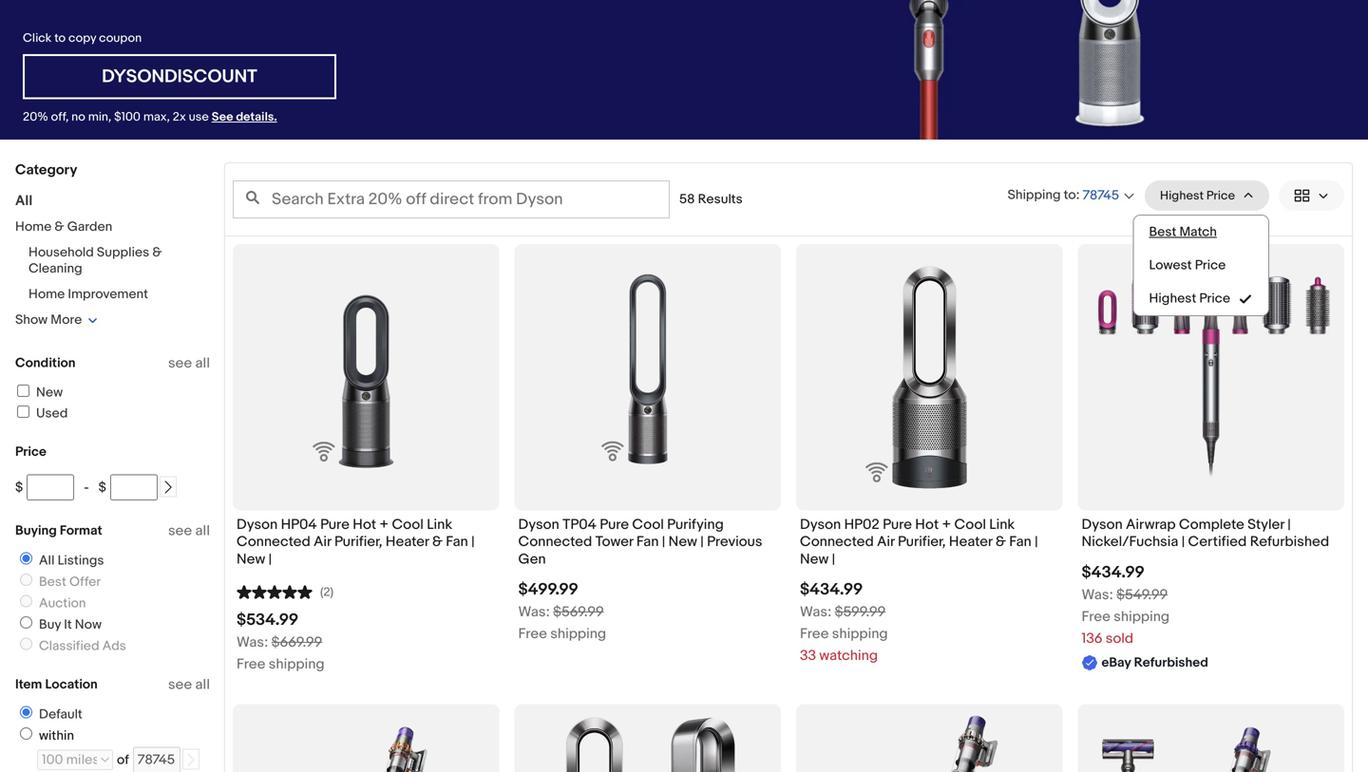 Task type: vqa. For each thing, say whether or not it's contained in the screenshot.
the leftmost to
yes



Task type: locate. For each thing, give the bounding box(es) containing it.
1 horizontal spatial all
[[39, 553, 55, 569]]

0 horizontal spatial to
[[54, 31, 66, 46]]

all
[[195, 355, 210, 372], [195, 523, 210, 540], [195, 676, 210, 694]]

auction
[[39, 596, 86, 612]]

+ for hp02
[[942, 516, 951, 533]]

new up $434.99 was: $599.99 free shipping 33 watching
[[800, 551, 829, 568]]

to left the copy
[[54, 31, 66, 46]]

hp02
[[844, 516, 880, 533]]

shipping down $569.99
[[550, 626, 606, 643]]

2 cool from the left
[[632, 516, 664, 533]]

3 see from the top
[[168, 676, 192, 694]]

1 vertical spatial all
[[195, 523, 210, 540]]

hot inside dyson hp02 pure hot + cool link connected air purifier, heater & fan | new |
[[915, 516, 939, 533]]

1 horizontal spatial pure
[[600, 516, 629, 533]]

pure
[[320, 516, 349, 533], [600, 516, 629, 533], [883, 516, 912, 533]]

2 horizontal spatial fan
[[1009, 534, 1031, 551]]

connected down hp02
[[800, 534, 874, 551]]

0 horizontal spatial pure
[[320, 516, 349, 533]]

0 vertical spatial highest price
[[1160, 188, 1235, 203]]

$ left minimum value text field on the bottom left of the page
[[15, 480, 23, 496]]

1 purifier, from the left
[[334, 534, 382, 551]]

$ right the '-'
[[98, 480, 106, 496]]

see for buying format
[[168, 523, 192, 540]]

2 $ from the left
[[98, 480, 106, 496]]

heater
[[386, 534, 429, 551], [949, 534, 992, 551]]

Best Offer radio
[[20, 574, 32, 586]]

$434.99 inside $434.99 was: $599.99 free shipping 33 watching
[[800, 580, 863, 600]]

$534.99 was: $669.99 free shipping
[[237, 610, 325, 673]]

sold
[[1106, 630, 1133, 647]]

$434.99 up $599.99
[[800, 580, 863, 600]]

all down the category
[[15, 192, 33, 209]]

price
[[1206, 188, 1235, 203], [1195, 257, 1226, 274], [1199, 291, 1230, 307], [15, 444, 46, 460]]

1 vertical spatial see all button
[[168, 523, 210, 540]]

see all for condition
[[168, 355, 210, 372]]

dyson inside dyson airwrap complete styler | nickel/fuchsia | certified refurbished
[[1082, 516, 1123, 533]]

see all button for condition
[[168, 355, 210, 372]]

all right all listings radio
[[39, 553, 55, 569]]

link inside dyson hp02 pure hot + cool link connected air purifier, heater & fan | new |
[[989, 516, 1015, 533]]

4 dyson from the left
[[1082, 516, 1123, 533]]

was: inside $434.99 was: $549.99 free shipping 136 sold
[[1082, 587, 1113, 604]]

free inside $434.99 was: $599.99 free shipping 33 watching
[[800, 626, 829, 643]]

2 link from the left
[[989, 516, 1015, 533]]

Maximum Value text field
[[110, 475, 158, 501]]

shipping for $499.99 was: $569.99 free shipping
[[550, 626, 606, 643]]

3 pure from the left
[[883, 516, 912, 533]]

no
[[71, 110, 85, 124]]

2 vertical spatial see
[[168, 676, 192, 694]]

copy
[[68, 31, 96, 46]]

2 pure from the left
[[600, 516, 629, 533]]

1 connected from the left
[[237, 534, 310, 551]]

air inside "dyson hp04 pure hot + cool link connected air purifier, heater & fan | new |"
[[314, 534, 331, 551]]

all listings
[[39, 553, 104, 569]]

& inside "dyson hp04 pure hot + cool link connected air purifier, heater & fan | new |"
[[432, 534, 443, 551]]

1 see all from the top
[[168, 355, 210, 372]]

highest price down lowest price
[[1149, 291, 1230, 307]]

highest
[[1160, 188, 1204, 203], [1149, 291, 1196, 307]]

see all button for item location
[[168, 676, 210, 694]]

improvement
[[68, 286, 148, 303]]

price up highest price link
[[1195, 257, 1226, 274]]

shipping inside $434.99 was: $549.99 free shipping 136 sold
[[1114, 608, 1170, 625]]

air down hp04
[[314, 534, 331, 551]]

3 see all button from the top
[[168, 676, 210, 694]]

styler
[[1247, 516, 1284, 533]]

0 horizontal spatial $434.99
[[800, 580, 863, 600]]

see for item location
[[168, 676, 192, 694]]

1 horizontal spatial +
[[942, 516, 951, 533]]

to for :
[[1064, 187, 1076, 203]]

0 horizontal spatial hot
[[353, 516, 376, 533]]

air inside dyson hp02 pure hot + cool link connected air purifier, heater & fan | new |
[[877, 534, 895, 551]]

3 connected from the left
[[800, 534, 874, 551]]

was: inside $534.99 was: $669.99 free shipping
[[237, 634, 268, 651]]

new up 5 out of 5 stars image
[[237, 551, 265, 568]]

refurbished down styler
[[1250, 534, 1329, 551]]

1 hot from the left
[[353, 516, 376, 533]]

2 fan from the left
[[636, 534, 659, 551]]

shipping down $549.99
[[1114, 608, 1170, 625]]

ads
[[102, 638, 126, 655]]

0 horizontal spatial air
[[314, 534, 331, 551]]

dyson tp04 pure cool purifying connected tower fan | new | previous gen image
[[559, 244, 736, 511]]

1 vertical spatial to
[[1064, 187, 1076, 203]]

new link
[[14, 385, 63, 401]]

1 horizontal spatial best
[[1149, 224, 1176, 240]]

dyson
[[237, 516, 278, 533], [518, 516, 559, 533], [800, 516, 841, 533], [1082, 516, 1123, 533]]

refurbished right ebay
[[1134, 655, 1208, 671]]

1 dyson from the left
[[237, 516, 278, 533]]

0 vertical spatial see
[[168, 355, 192, 372]]

1 heater from the left
[[386, 534, 429, 551]]

0 vertical spatial to
[[54, 31, 66, 46]]

1 vertical spatial highest price
[[1149, 291, 1230, 307]]

0 vertical spatial all
[[15, 192, 33, 209]]

fan inside "dyson hp04 pure hot + cool link connected air purifier, heater & fan | new |"
[[446, 534, 468, 551]]

details.
[[236, 110, 277, 124]]

Enter your search keyword text field
[[233, 181, 670, 219]]

shipping inside $534.99 was: $669.99 free shipping
[[269, 656, 325, 673]]

condition
[[15, 355, 76, 371]]

+
[[379, 516, 389, 533], [942, 516, 951, 533]]

1 horizontal spatial fan
[[636, 534, 659, 551]]

pure inside dyson tp04 pure cool purifying connected tower fan | new | previous gen
[[600, 516, 629, 533]]

1 horizontal spatial purifier,
[[898, 534, 946, 551]]

|
[[1288, 516, 1291, 533], [471, 534, 475, 551], [662, 534, 665, 551], [700, 534, 704, 551], [1035, 534, 1038, 551], [1182, 534, 1185, 551], [268, 551, 272, 568], [832, 551, 835, 568]]

1 see from the top
[[168, 355, 192, 372]]

0 vertical spatial refurbished
[[1250, 534, 1329, 551]]

free up 136
[[1082, 608, 1110, 625]]

$669.99
[[271, 634, 322, 651]]

+ right hp02
[[942, 516, 951, 533]]

1 horizontal spatial heater
[[949, 534, 992, 551]]

shipping inside $434.99 was: $599.99 free shipping 33 watching
[[832, 626, 888, 643]]

airwrap
[[1126, 516, 1176, 533]]

connected inside dyson hp02 pure hot + cool link connected air purifier, heater & fan | new |
[[800, 534, 874, 551]]

1 horizontal spatial air
[[877, 534, 895, 551]]

shipping down $669.99
[[269, 656, 325, 673]]

1 all from the top
[[195, 355, 210, 372]]

free down $534.99
[[237, 656, 265, 673]]

2 see all from the top
[[168, 523, 210, 540]]

1 air from the left
[[314, 534, 331, 551]]

classified ads link
[[12, 638, 130, 655]]

1 vertical spatial see all
[[168, 523, 210, 540]]

shipping down $599.99
[[832, 626, 888, 643]]

all for item location
[[195, 676, 210, 694]]

all for condition
[[195, 355, 210, 372]]

2 air from the left
[[877, 534, 895, 551]]

household supplies & cleaning link
[[29, 245, 162, 277]]

0 vertical spatial see all button
[[168, 355, 210, 372]]

0 horizontal spatial connected
[[237, 534, 310, 551]]

1 $ from the left
[[15, 480, 23, 496]]

used link
[[14, 406, 68, 422]]

0 horizontal spatial all
[[15, 192, 33, 209]]

2 vertical spatial see all
[[168, 676, 210, 694]]

free for $434.99 was: $549.99 free shipping 136 sold
[[1082, 608, 1110, 625]]

3 cool from the left
[[954, 516, 986, 533]]

purifier, for hp04
[[334, 534, 382, 551]]

dyson up gen
[[518, 516, 559, 533]]

1 vertical spatial all
[[39, 553, 55, 569]]

best offer
[[39, 574, 101, 590]]

dyson airwrap complete styler | nickel/fuchsia | certified refurbished
[[1082, 516, 1329, 551]]

1 vertical spatial refurbished
[[1134, 655, 1208, 671]]

show more button
[[15, 312, 98, 328]]

link for dyson hp02 pure hot + cool link connected air purifier, heater & fan | new |
[[989, 516, 1015, 533]]

0 horizontal spatial purifier,
[[334, 534, 382, 551]]

fan for dyson hp02 pure hot + cool link connected air purifier, heater & fan | new |
[[1009, 534, 1031, 551]]

all listings link
[[12, 552, 108, 569]]

highest inside dropdown button
[[1160, 188, 1204, 203]]

tp04
[[563, 516, 597, 533]]

was: for $434.99 was: $549.99 free shipping 136 sold
[[1082, 587, 1113, 604]]

$434.99 inside $434.99 was: $549.99 free shipping 136 sold
[[1082, 563, 1145, 583]]

free inside $499.99 was: $569.99 free shipping
[[518, 626, 547, 643]]

price for lowest price link on the right top
[[1195, 257, 1226, 274]]

hot inside "dyson hp04 pure hot + cool link connected air purifier, heater & fan | new |"
[[353, 516, 376, 533]]

1 vertical spatial see
[[168, 523, 192, 540]]

fan for dyson hp04 pure hot + cool link connected air purifier, heater & fan | new |
[[446, 534, 468, 551]]

$434.99 for $434.99 was: $549.99 free shipping 136 sold
[[1082, 563, 1145, 583]]

complete
[[1179, 516, 1244, 533]]

link inside "dyson hp04 pure hot + cool link connected air purifier, heater & fan | new |"
[[427, 516, 452, 533]]

dyson inside "dyson hp04 pure hot + cool link connected air purifier, heater & fan | new |"
[[237, 516, 278, 533]]

1 + from the left
[[379, 516, 389, 533]]

hot right hp02
[[915, 516, 939, 533]]

dyson airwrap complete styler | nickel/fuchsia | certified refurbished image
[[1078, 244, 1344, 511]]

free for $499.99 was: $569.99 free shipping
[[518, 626, 547, 643]]

1 horizontal spatial connected
[[518, 534, 592, 551]]

buying
[[15, 523, 57, 539]]

0 vertical spatial best
[[1149, 224, 1176, 240]]

2 see all button from the top
[[168, 523, 210, 540]]

2 connected from the left
[[518, 534, 592, 551]]

use
[[189, 110, 209, 124]]

was: inside $434.99 was: $599.99 free shipping 33 watching
[[800, 604, 832, 621]]

air down hp02
[[877, 534, 895, 551]]

highest price button
[[1145, 181, 1269, 211]]

purifier, inside "dyson hp04 pure hot + cool link connected air purifier, heater & fan | new |"
[[334, 534, 382, 551]]

home & garden link
[[15, 219, 112, 235]]

0 horizontal spatial heater
[[386, 534, 429, 551]]

show more
[[15, 312, 82, 328]]

Classified Ads radio
[[20, 638, 32, 650]]

was: down $534.99
[[237, 634, 268, 651]]

cool inside dyson hp02 pure hot + cool link connected air purifier, heater & fan | new |
[[954, 516, 986, 533]]

$
[[15, 480, 23, 496], [98, 480, 106, 496]]

dyson left hp04
[[237, 516, 278, 533]]

3 dyson from the left
[[800, 516, 841, 533]]

coupon
[[99, 31, 142, 46]]

home
[[15, 219, 52, 235], [29, 286, 65, 303]]

2 vertical spatial all
[[195, 676, 210, 694]]

3 see all from the top
[[168, 676, 210, 694]]

1 horizontal spatial hot
[[915, 516, 939, 533]]

highest price inside dropdown button
[[1160, 188, 1235, 203]]

purifier, inside dyson hp02 pure hot + cool link connected air purifier, heater & fan | new |
[[898, 534, 946, 551]]

dyson v10 animal cordless vacuum cleaner | iron | new | previous gen image
[[796, 705, 1063, 772]]

cool for dyson hp02 pure hot + cool link connected air purifier, heater & fan | new |
[[954, 516, 986, 533]]

3 fan from the left
[[1009, 534, 1031, 551]]

2 hot from the left
[[915, 516, 939, 533]]

heater inside dyson hp02 pure hot + cool link connected air purifier, heater & fan | new |
[[949, 534, 992, 551]]

refurbished
[[1250, 534, 1329, 551], [1134, 655, 1208, 671]]

free for $434.99 was: $599.99 free shipping 33 watching
[[800, 626, 829, 643]]

0 horizontal spatial cool
[[392, 516, 424, 533]]

connected up gen
[[518, 534, 592, 551]]

free inside $434.99 was: $549.99 free shipping 136 sold
[[1082, 608, 1110, 625]]

highest down the lowest
[[1149, 291, 1196, 307]]

1 vertical spatial best
[[39, 574, 66, 590]]

Auction radio
[[20, 595, 32, 608]]

was: up 33
[[800, 604, 832, 621]]

2 dyson from the left
[[518, 516, 559, 533]]

highest price up the match
[[1160, 188, 1235, 203]]

lowest price
[[1149, 257, 1226, 274]]

dysondiscount
[[102, 66, 257, 88]]

air for hp02
[[877, 534, 895, 551]]

$499.99
[[518, 580, 578, 600]]

best match link
[[1134, 216, 1268, 249]]

shipping for $534.99 was: $669.99 free shipping
[[269, 656, 325, 673]]

free
[[1082, 608, 1110, 625], [518, 626, 547, 643], [800, 626, 829, 643], [237, 656, 265, 673]]

was: up 136
[[1082, 587, 1113, 604]]

pure right hp04
[[320, 516, 349, 533]]

dyson hp02 pure hot + cool link connected air purifier, heater & fan | new | image
[[841, 244, 1018, 511]]

connected inside "dyson hp04 pure hot + cool link connected air purifier, heater & fan | new |"
[[237, 534, 310, 551]]

dyson inside dyson tp04 pure cool purifying connected tower fan | new | previous gen
[[518, 516, 559, 533]]

0 vertical spatial see all
[[168, 355, 210, 372]]

+ right hp04
[[379, 516, 389, 533]]

garden
[[67, 219, 112, 235]]

submit price range image
[[161, 481, 175, 494]]

1 link from the left
[[427, 516, 452, 533]]

dyson for dyson hp04 pure hot + cool link connected air purifier, heater & fan | new |
[[237, 516, 278, 533]]

connected inside dyson tp04 pure cool purifying connected tower fan | new | previous gen
[[518, 534, 592, 551]]

2 vertical spatial see all button
[[168, 676, 210, 694]]

best up the lowest
[[1149, 224, 1176, 240]]

was: inside $499.99 was: $569.99 free shipping
[[518, 604, 550, 621]]

dyson for dyson airwrap complete styler | nickel/fuchsia | certified refurbished
[[1082, 516, 1123, 533]]

dyson for dyson tp04 pure cool purifying connected tower fan | new | previous gen
[[518, 516, 559, 533]]

$ for maximum value text box
[[98, 480, 106, 496]]

pure inside dyson hp02 pure hot + cool link connected air purifier, heater & fan | new |
[[883, 516, 912, 533]]

highest price for highest price dropdown button at the right
[[1160, 188, 1235, 203]]

fan inside dyson hp02 pure hot + cool link connected air purifier, heater & fan | new |
[[1009, 534, 1031, 551]]

highest up best match
[[1160, 188, 1204, 203]]

2 horizontal spatial cool
[[954, 516, 986, 533]]

shipping inside $499.99 was: $569.99 free shipping
[[550, 626, 606, 643]]

air
[[314, 534, 331, 551], [877, 534, 895, 551]]

1 horizontal spatial $434.99
[[1082, 563, 1145, 583]]

more
[[51, 312, 82, 328]]

connected
[[237, 534, 310, 551], [518, 534, 592, 551], [800, 534, 874, 551]]

highest for highest price dropdown button at the right
[[1160, 188, 1204, 203]]

0 horizontal spatial +
[[379, 516, 389, 533]]

2 horizontal spatial pure
[[883, 516, 912, 533]]

1 horizontal spatial $
[[98, 480, 106, 496]]

free down $499.99
[[518, 626, 547, 643]]

1 cool from the left
[[392, 516, 424, 533]]

2 + from the left
[[942, 516, 951, 533]]

air for hp04
[[314, 534, 331, 551]]

2 purifier, from the left
[[898, 534, 946, 551]]

best up auction link
[[39, 574, 66, 590]]

show
[[15, 312, 48, 328]]

shipping for $434.99 was: $549.99 free shipping 136 sold
[[1114, 608, 1170, 625]]

previous
[[707, 534, 762, 551]]

$434.99
[[1082, 563, 1145, 583], [800, 580, 863, 600]]

2 see from the top
[[168, 523, 192, 540]]

pure for $434.99
[[883, 516, 912, 533]]

dyson hp02 pure hot+cool link connected air purifier, heater & fan | new | image
[[514, 705, 781, 772]]

1 fan from the left
[[446, 534, 468, 551]]

+ for hp04
[[379, 516, 389, 533]]

hot for hp04
[[353, 516, 376, 533]]

supplies
[[97, 245, 149, 261]]

buy it now link
[[12, 617, 106, 633]]

dyson up nickel/fuchsia
[[1082, 516, 1123, 533]]

dyson left hp02
[[800, 516, 841, 533]]

pure up tower
[[600, 516, 629, 533]]

0 horizontal spatial best
[[39, 574, 66, 590]]

price up best match link
[[1206, 188, 1235, 203]]

Used checkbox
[[17, 406, 29, 418]]

+ inside "dyson hp04 pure hot + cool link connected air purifier, heater & fan | new |"
[[379, 516, 389, 533]]

2 heater from the left
[[949, 534, 992, 551]]

home improvement link
[[29, 286, 148, 303]]

1 pure from the left
[[320, 516, 349, 533]]

free up 33
[[800, 626, 829, 643]]

heater inside "dyson hp04 pure hot + cool link connected air purifier, heater & fan | new |"
[[386, 534, 429, 551]]

new up used
[[36, 385, 63, 401]]

1 horizontal spatial refurbished
[[1250, 534, 1329, 551]]

3 all from the top
[[195, 676, 210, 694]]

1 horizontal spatial cool
[[632, 516, 664, 533]]

1 horizontal spatial link
[[989, 516, 1015, 533]]

0 horizontal spatial $
[[15, 480, 23, 496]]

58
[[679, 191, 695, 208]]

all for all listings
[[39, 553, 55, 569]]

hot
[[353, 516, 376, 533], [915, 516, 939, 533]]

&
[[55, 219, 64, 235], [152, 245, 162, 261], [432, 534, 443, 551], [996, 534, 1006, 551]]

shipping
[[1114, 608, 1170, 625], [550, 626, 606, 643], [832, 626, 888, 643], [269, 656, 325, 673]]

0 horizontal spatial refurbished
[[1134, 655, 1208, 671]]

best match
[[1149, 224, 1217, 240]]

new down 'purifying'
[[668, 534, 697, 551]]

cleaning
[[29, 261, 82, 277]]

dyson hp04 pure hot + cool link connected air purifier, heater & fan | new | link
[[237, 516, 495, 573]]

all for buying format
[[195, 523, 210, 540]]

connected down hp04
[[237, 534, 310, 551]]

0 horizontal spatial fan
[[446, 534, 468, 551]]

dyson inside dyson hp02 pure hot + cool link connected air purifier, heater & fan | new |
[[800, 516, 841, 533]]

1 horizontal spatial to
[[1064, 187, 1076, 203]]

hot right hp04
[[353, 516, 376, 533]]

2 all from the top
[[195, 523, 210, 540]]

2 horizontal spatial connected
[[800, 534, 874, 551]]

& inside dyson hp02 pure hot + cool link connected air purifier, heater & fan | new |
[[996, 534, 1006, 551]]

1 see all button from the top
[[168, 355, 210, 372]]

1 vertical spatial highest
[[1149, 291, 1196, 307]]

was: down $499.99
[[518, 604, 550, 621]]

0 vertical spatial highest
[[1160, 188, 1204, 203]]

highest price
[[1160, 188, 1235, 203], [1149, 291, 1230, 307]]

best for best offer
[[39, 574, 66, 590]]

free inside $534.99 was: $669.99 free shipping
[[237, 656, 265, 673]]

cool inside "dyson hp04 pure hot + cool link connected air purifier, heater & fan | new |"
[[392, 516, 424, 533]]

+ inside dyson hp02 pure hot + cool link connected air purifier, heater & fan | new |
[[942, 516, 951, 533]]

free for $534.99 was: $669.99 free shipping
[[237, 656, 265, 673]]

$599.99
[[835, 604, 886, 621]]

cool inside dyson tp04 pure cool purifying connected tower fan | new | previous gen
[[632, 516, 664, 533]]

to left 78745
[[1064, 187, 1076, 203]]

was: for $434.99 was: $599.99 free shipping 33 watching
[[800, 604, 832, 621]]

within
[[39, 728, 74, 744]]

item location
[[15, 677, 98, 693]]

0 horizontal spatial link
[[427, 516, 452, 533]]

Minimum Value text field
[[27, 475, 74, 501]]

connected for dyson hp04 pure hot + cool link connected air purifier, heater & fan | new |
[[237, 534, 310, 551]]

home up household
[[15, 219, 52, 235]]

0 vertical spatial all
[[195, 355, 210, 372]]

pure right hp02
[[883, 516, 912, 533]]

home up show more
[[29, 286, 65, 303]]

was:
[[1082, 587, 1113, 604], [518, 604, 550, 621], [800, 604, 832, 621], [237, 634, 268, 651]]

heater for dyson hp04 pure hot + cool link connected air purifier, heater & fan | new |
[[386, 534, 429, 551]]

price down lowest price link on the right top
[[1199, 291, 1230, 307]]

price inside dropdown button
[[1206, 188, 1235, 203]]

was: for $499.99 was: $569.99 free shipping
[[518, 604, 550, 621]]

$434.99 was: $599.99 free shipping 33 watching
[[800, 580, 888, 665]]

$434.99 down nickel/fuchsia
[[1082, 563, 1145, 583]]

offer
[[69, 574, 101, 590]]

to inside shipping to : 78745
[[1064, 187, 1076, 203]]

dyson v10 animal + cordless vacuum cleaner | purple | new | previous gen image
[[1078, 705, 1344, 772]]

ebay refurbished
[[1102, 655, 1208, 671]]



Task type: describe. For each thing, give the bounding box(es) containing it.
price for highest price dropdown button at the right
[[1206, 188, 1235, 203]]

new inside dyson tp04 pure cool purifying connected tower fan | new | previous gen
[[668, 534, 697, 551]]

highest price for highest price link
[[1149, 291, 1230, 307]]

within radio
[[20, 728, 32, 740]]

New checkbox
[[17, 385, 29, 397]]

shipping for $434.99 was: $599.99 free shipping 33 watching
[[832, 626, 888, 643]]

dyson hp04 pure hot + cool link connected air purifier, heater & fan | new | image
[[277, 244, 455, 511]]

58 results
[[679, 191, 743, 208]]

results
[[698, 191, 743, 208]]

highest for highest price link
[[1149, 291, 1196, 307]]

min,
[[88, 110, 111, 124]]

$534.99
[[237, 610, 299, 630]]

2x
[[173, 110, 186, 124]]

location
[[45, 677, 98, 693]]

now
[[75, 617, 102, 633]]

20% off, no min, $100 max, 2x use see details.
[[23, 110, 277, 124]]

classified
[[39, 638, 99, 655]]

1 vertical spatial home
[[29, 286, 65, 303]]

hot for hp02
[[915, 516, 939, 533]]

of
[[117, 752, 129, 769]]

$434.99 for $434.99 was: $599.99 free shipping 33 watching
[[800, 580, 863, 600]]

buy it now
[[39, 617, 102, 633]]

$ for minimum value text field on the bottom left of the page
[[15, 480, 23, 496]]

highest price link
[[1134, 282, 1268, 315]]

new inside dyson hp02 pure hot + cool link connected air purifier, heater & fan | new |
[[800, 551, 829, 568]]

$100
[[114, 110, 141, 124]]

dysondiscount button
[[23, 54, 336, 99]]

see all button for buying format
[[168, 523, 210, 540]]

certified
[[1188, 534, 1247, 551]]

lowest price link
[[1134, 249, 1268, 282]]

pure for $499.99
[[600, 516, 629, 533]]

connected for dyson hp02 pure hot + cool link connected air purifier, heater & fan | new |
[[800, 534, 874, 551]]

dyson hp04 pure hot + cool link connected air purifier, heater & fan | new |
[[237, 516, 475, 568]]

dyson hp02 pure hot + cool link connected air purifier, heater & fan | new | link
[[800, 516, 1059, 573]]

match
[[1179, 224, 1217, 240]]

see all for buying format
[[168, 523, 210, 540]]

used
[[36, 406, 68, 422]]

-
[[84, 480, 89, 496]]

(2)
[[320, 585, 333, 600]]

to for copy
[[54, 31, 66, 46]]

pure inside "dyson hp04 pure hot + cool link connected air purifier, heater & fan | new |"
[[320, 516, 349, 533]]

max,
[[143, 110, 170, 124]]

see
[[212, 110, 233, 124]]

$569.99
[[553, 604, 604, 621]]

format
[[60, 523, 102, 539]]

household
[[29, 245, 94, 261]]

link for dyson hp04 pure hot + cool link connected air purifier, heater & fan | new |
[[427, 516, 452, 533]]

Buy It Now radio
[[20, 617, 32, 629]]

new inside "dyson hp04 pure hot + cool link connected air purifier, heater & fan | new |"
[[237, 551, 265, 568]]

5 out of 5 stars image
[[237, 583, 313, 600]]

see for condition
[[168, 355, 192, 372]]

nickel/fuchsia
[[1082, 534, 1178, 551]]

auction link
[[12, 595, 90, 612]]

:
[[1076, 187, 1080, 203]]

was: for $534.99 was: $669.99 free shipping
[[237, 634, 268, 651]]

0 vertical spatial home
[[15, 219, 52, 235]]

watching
[[819, 648, 878, 665]]

see all for item location
[[168, 676, 210, 694]]

go image
[[184, 754, 197, 767]]

price for highest price link
[[1199, 291, 1230, 307]]

dyson v11 torque drive cordless vacuum | copper | new | previous gen image
[[277, 705, 455, 772]]

default
[[39, 707, 82, 723]]

off,
[[51, 110, 69, 124]]

tower
[[595, 534, 633, 551]]

shipping
[[1008, 187, 1061, 203]]

All Listings radio
[[20, 552, 32, 565]]

Default radio
[[20, 706, 32, 719]]

$499.99 was: $569.99 free shipping
[[518, 580, 606, 643]]

buy
[[39, 617, 61, 633]]

shipping to : 78745
[[1008, 187, 1119, 204]]

best for best match
[[1149, 224, 1176, 240]]

refurbished inside dyson airwrap complete styler | nickel/fuchsia | certified refurbished
[[1250, 534, 1329, 551]]

(2) link
[[237, 583, 333, 600]]

dyson tp04 pure cool purifying connected tower fan | new | previous gen
[[518, 516, 762, 568]]

$434.99 was: $549.99 free shipping 136 sold
[[1082, 563, 1170, 647]]

purifying
[[667, 516, 724, 533]]

dyson for dyson hp02 pure hot + cool link connected air purifier, heater & fan | new |
[[800, 516, 841, 533]]

click
[[23, 31, 52, 46]]

gen
[[518, 551, 546, 568]]

classified ads
[[39, 638, 126, 655]]

hp04
[[281, 516, 317, 533]]

home & garden household supplies & cleaning home improvement
[[15, 219, 162, 303]]

category
[[15, 162, 77, 179]]

dyson hp02 pure hot + cool link connected air purifier, heater & fan | new |
[[800, 516, 1038, 568]]

best offer link
[[12, 574, 105, 590]]

purifier, for hp02
[[898, 534, 946, 551]]

33
[[800, 648, 816, 665]]

78745
[[1083, 188, 1119, 204]]

fan inside dyson tp04 pure cool purifying connected tower fan | new | previous gen
[[636, 534, 659, 551]]

dyson airwrap complete styler | nickel/fuchsia | certified refurbished link
[[1082, 516, 1340, 556]]

all for all
[[15, 192, 33, 209]]

cool for dyson hp04 pure hot + cool link connected air purifier, heater & fan | new |
[[392, 516, 424, 533]]

heater for dyson hp02 pure hot + cool link connected air purifier, heater & fan | new |
[[949, 534, 992, 551]]

20%
[[23, 110, 48, 124]]

item
[[15, 677, 42, 693]]

dyson tp04 pure cool purifying connected tower fan | new | previous gen link
[[518, 516, 777, 573]]

78745 text field
[[133, 747, 180, 772]]

price down used link
[[15, 444, 46, 460]]

136
[[1082, 630, 1102, 647]]

view: gallery view image
[[1294, 186, 1329, 206]]

listings
[[58, 553, 104, 569]]



